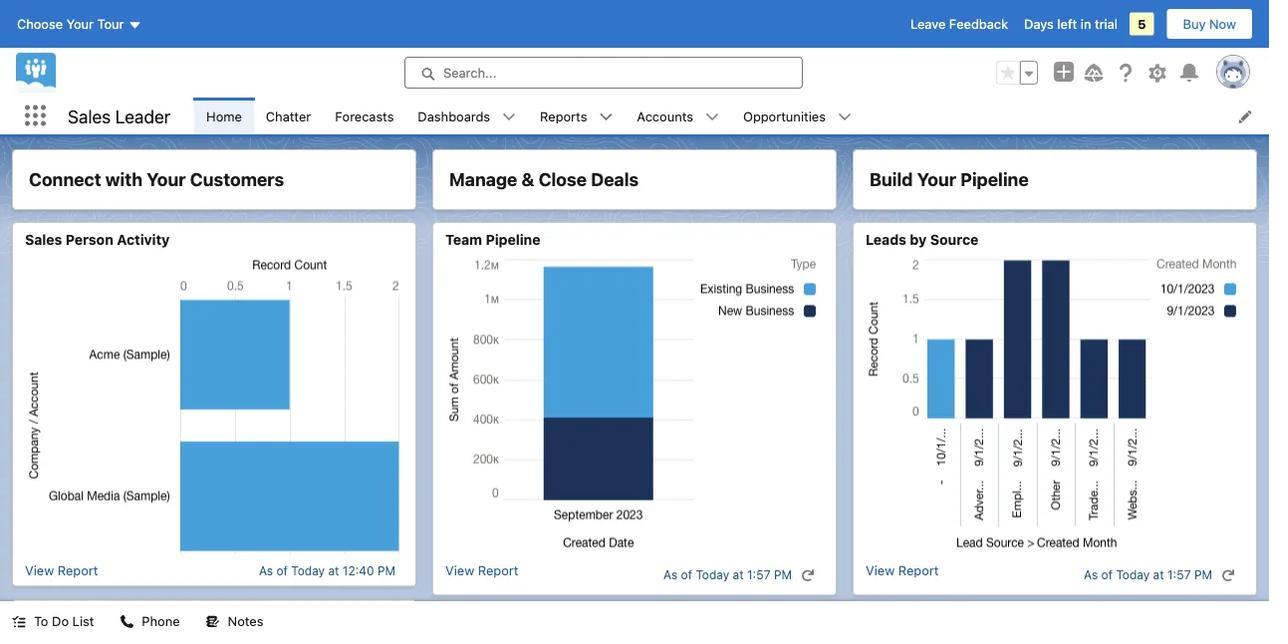 Task type: locate. For each thing, give the bounding box(es) containing it.
accounts link
[[625, 98, 706, 135]]

list
[[72, 614, 94, 629]]

0 horizontal spatial today
[[291, 564, 325, 578]]

at
[[328, 564, 339, 578], [733, 569, 744, 583], [1154, 569, 1165, 583]]

view
[[25, 564, 54, 579], [445, 564, 475, 579], [866, 564, 895, 579]]

opportunities link
[[731, 98, 838, 135]]

choose your tour
[[17, 16, 124, 31]]

2 horizontal spatial report
[[899, 564, 939, 579]]

2 horizontal spatial view
[[866, 564, 895, 579]]

2 horizontal spatial view report link
[[866, 564, 939, 587]]

choose your tour button
[[16, 8, 143, 40]]

notes button
[[194, 602, 275, 642]]

5
[[1138, 16, 1147, 31]]

1 horizontal spatial as of today at 1:​57 pm
[[1084, 569, 1213, 583]]

view report
[[25, 564, 98, 579], [445, 564, 519, 579], [866, 564, 939, 579]]

3 view report from the left
[[866, 564, 939, 579]]

2 view report link from the left
[[445, 564, 519, 587]]

view report link
[[25, 564, 98, 579], [445, 564, 519, 587], [866, 564, 939, 587]]

list
[[194, 98, 1270, 135]]

view report for customers
[[25, 564, 98, 579]]

text default image inside reports list item
[[599, 110, 613, 124]]

left
[[1058, 16, 1078, 31]]

your for build
[[918, 169, 957, 190]]

your left tour
[[66, 16, 94, 31]]

1 view from the left
[[25, 564, 54, 579]]

accounts
[[637, 109, 694, 124]]

1 horizontal spatial pm
[[774, 569, 792, 583]]

1:​57
[[747, 569, 771, 583], [1168, 569, 1191, 583]]

your right "build"
[[918, 169, 957, 190]]

text default image
[[502, 110, 516, 124], [706, 110, 720, 124], [1222, 569, 1236, 583], [120, 615, 134, 629]]

1 horizontal spatial at
[[733, 569, 744, 583]]

1 1:​57 from the left
[[747, 569, 771, 583]]

1 view report from the left
[[25, 564, 98, 579]]

0 horizontal spatial report
[[58, 564, 98, 579]]

group
[[997, 61, 1038, 85]]

1:​57 for manage & close deals
[[747, 569, 771, 583]]

do
[[52, 614, 69, 629]]

2 horizontal spatial today
[[1117, 569, 1150, 583]]

view report for deals
[[445, 564, 519, 579]]

leave
[[911, 16, 946, 31]]

sales left the person
[[25, 232, 62, 248]]

1 horizontal spatial view report
[[445, 564, 519, 579]]

dashboards
[[418, 109, 490, 124]]

as of today at 12:​40 pm
[[259, 564, 396, 578]]

0 vertical spatial pipeline
[[961, 169, 1029, 190]]

of for manage & close deals
[[681, 569, 693, 583]]

2 1:​57 from the left
[[1168, 569, 1191, 583]]

0 vertical spatial sales
[[68, 105, 111, 127]]

leader
[[115, 105, 171, 127]]

1 as of today at 1:​57 pm from the left
[[664, 569, 792, 583]]

feedback
[[950, 16, 1009, 31]]

view report link for customers
[[25, 564, 98, 579]]

text default image
[[599, 110, 613, 124], [838, 110, 852, 124], [801, 569, 815, 583], [12, 615, 26, 629], [206, 615, 220, 629]]

2 view from the left
[[445, 564, 475, 579]]

sales person activity
[[25, 232, 170, 248]]

chatter
[[266, 109, 311, 124]]

2 report from the left
[[478, 564, 519, 579]]

1 view report link from the left
[[25, 564, 98, 579]]

reports
[[540, 109, 587, 124]]

close
[[539, 169, 587, 190]]

list containing home
[[194, 98, 1270, 135]]

sales for sales person activity
[[25, 232, 62, 248]]

pm for build
[[1195, 569, 1213, 583]]

view report link for deals
[[445, 564, 519, 587]]

today
[[291, 564, 325, 578], [696, 569, 730, 583], [1117, 569, 1150, 583]]

2 horizontal spatial at
[[1154, 569, 1165, 583]]

of
[[277, 564, 288, 578], [681, 569, 693, 583], [1102, 569, 1113, 583]]

connect
[[29, 169, 101, 190]]

2 horizontal spatial as
[[1084, 569, 1098, 583]]

1:​57 for build your pipeline
[[1168, 569, 1191, 583]]

search... button
[[405, 57, 803, 89]]

0 horizontal spatial 1:​57
[[747, 569, 771, 583]]

1 horizontal spatial view report link
[[445, 564, 519, 587]]

&
[[522, 169, 535, 190]]

2 horizontal spatial of
[[1102, 569, 1113, 583]]

person
[[66, 232, 113, 248]]

report
[[58, 564, 98, 579], [478, 564, 519, 579], [899, 564, 939, 579]]

leave feedback link
[[911, 16, 1009, 31]]

as for manage
[[664, 569, 678, 583]]

0 horizontal spatial view
[[25, 564, 54, 579]]

1 horizontal spatial as
[[664, 569, 678, 583]]

sales
[[68, 105, 111, 127], [25, 232, 62, 248]]

1 horizontal spatial 1:​57
[[1168, 569, 1191, 583]]

your inside dropdown button
[[66, 16, 94, 31]]

sales leader
[[68, 105, 171, 127]]

1 vertical spatial sales
[[25, 232, 62, 248]]

today's
[[25, 609, 78, 625]]

accounts list item
[[625, 98, 731, 135]]

1 horizontal spatial view
[[445, 564, 475, 579]]

buy now button
[[1167, 8, 1254, 40]]

3 report from the left
[[899, 564, 939, 579]]

trial
[[1095, 16, 1118, 31]]

report for customers
[[58, 564, 98, 579]]

1 horizontal spatial your
[[147, 169, 186, 190]]

1 horizontal spatial today
[[696, 569, 730, 583]]

your right with
[[147, 169, 186, 190]]

1 horizontal spatial of
[[681, 569, 693, 583]]

pm
[[378, 564, 396, 578], [774, 569, 792, 583], [1195, 569, 1213, 583]]

0 horizontal spatial view report
[[25, 564, 98, 579]]

connect with your customers
[[29, 169, 284, 190]]

1 horizontal spatial report
[[478, 564, 519, 579]]

0 horizontal spatial your
[[66, 16, 94, 31]]

2 horizontal spatial pm
[[1195, 569, 1213, 583]]

1 horizontal spatial sales
[[68, 105, 111, 127]]

leads
[[866, 232, 907, 248]]

3 view report link from the left
[[866, 564, 939, 587]]

pipeline
[[961, 169, 1029, 190], [486, 232, 541, 248]]

chatter link
[[254, 98, 323, 135]]

2 as of today at 1:​57 pm from the left
[[1084, 569, 1213, 583]]

forecasts link
[[323, 98, 406, 135]]

pipeline right team
[[486, 232, 541, 248]]

0 horizontal spatial of
[[277, 564, 288, 578]]

as of today at 1:​57 pm
[[664, 569, 792, 583], [1084, 569, 1213, 583]]

1 vertical spatial pipeline
[[486, 232, 541, 248]]

sales left leader
[[68, 105, 111, 127]]

in
[[1081, 16, 1092, 31]]

2 view report from the left
[[445, 564, 519, 579]]

leads by source
[[866, 232, 979, 248]]

manage & close deals
[[449, 169, 639, 190]]

pipeline up source
[[961, 169, 1029, 190]]

your
[[66, 16, 94, 31], [147, 169, 186, 190], [918, 169, 957, 190]]

0 horizontal spatial as of today at 1:​57 pm
[[664, 569, 792, 583]]

as
[[259, 564, 273, 578], [664, 569, 678, 583], [1084, 569, 1098, 583]]

phone button
[[108, 602, 192, 642]]

text default image inside phone button
[[120, 615, 134, 629]]

2 horizontal spatial view report
[[866, 564, 939, 579]]

buy
[[1183, 16, 1206, 31]]

now
[[1210, 16, 1237, 31]]

to do list button
[[0, 602, 106, 642]]

opportunities
[[743, 109, 826, 124]]

manage
[[449, 169, 518, 190]]

0 horizontal spatial as
[[259, 564, 273, 578]]

12:​40
[[343, 564, 374, 578]]

as of today at 1:​57 pm for build your pipeline
[[1084, 569, 1213, 583]]

0 horizontal spatial view report link
[[25, 564, 98, 579]]

report for deals
[[478, 564, 519, 579]]

activity
[[117, 232, 170, 248]]

1 report from the left
[[58, 564, 98, 579]]

2 horizontal spatial your
[[918, 169, 957, 190]]

0 horizontal spatial sales
[[25, 232, 62, 248]]

0 horizontal spatial at
[[328, 564, 339, 578]]



Task type: vqa. For each thing, say whether or not it's contained in the screenshot.
"1:​57"
yes



Task type: describe. For each thing, give the bounding box(es) containing it.
home link
[[194, 98, 254, 135]]

to
[[34, 614, 48, 629]]

3 view from the left
[[866, 564, 895, 579]]

as for build
[[1084, 569, 1098, 583]]

0 horizontal spatial pipeline
[[486, 232, 541, 248]]

notes
[[228, 614, 264, 629]]

team pipeline
[[445, 232, 541, 248]]

days
[[1025, 16, 1054, 31]]

days left in trial
[[1025, 16, 1118, 31]]

at for manage
[[733, 569, 744, 583]]

sales for sales leader
[[68, 105, 111, 127]]

your for choose
[[66, 16, 94, 31]]

source
[[931, 232, 979, 248]]

home
[[206, 109, 242, 124]]

today for build your pipeline
[[1117, 569, 1150, 583]]

opportunities list item
[[731, 98, 864, 135]]

reports link
[[528, 98, 599, 135]]

1 horizontal spatial pipeline
[[961, 169, 1029, 190]]

to do list
[[34, 614, 94, 629]]

build your pipeline
[[870, 169, 1029, 190]]

text default image inside notes button
[[206, 615, 220, 629]]

pm for manage
[[774, 569, 792, 583]]

tasks
[[81, 609, 121, 625]]

phone
[[142, 614, 180, 629]]

deals
[[591, 169, 639, 190]]

customers
[[190, 169, 284, 190]]

leave feedback
[[911, 16, 1009, 31]]

of for build your pipeline
[[1102, 569, 1113, 583]]

by
[[910, 232, 927, 248]]

search...
[[443, 65, 497, 80]]

choose
[[17, 16, 63, 31]]

today for manage & close deals
[[696, 569, 730, 583]]

forecasts
[[335, 109, 394, 124]]

with
[[105, 169, 143, 190]]

at for build
[[1154, 569, 1165, 583]]

tour
[[97, 16, 124, 31]]

text default image inside to do list button
[[12, 615, 26, 629]]

today's tasks
[[25, 609, 121, 625]]

team
[[445, 232, 482, 248]]

text default image inside accounts list item
[[706, 110, 720, 124]]

buy now
[[1183, 16, 1237, 31]]

text default image inside dashboards list item
[[502, 110, 516, 124]]

dashboards list item
[[406, 98, 528, 135]]

build
[[870, 169, 913, 190]]

dashboards link
[[406, 98, 502, 135]]

as of today at 1:​57 pm for manage & close deals
[[664, 569, 792, 583]]

text default image inside opportunities list item
[[838, 110, 852, 124]]

view for deals
[[445, 564, 475, 579]]

view for customers
[[25, 564, 54, 579]]

0 horizontal spatial pm
[[378, 564, 396, 578]]

reports list item
[[528, 98, 625, 135]]



